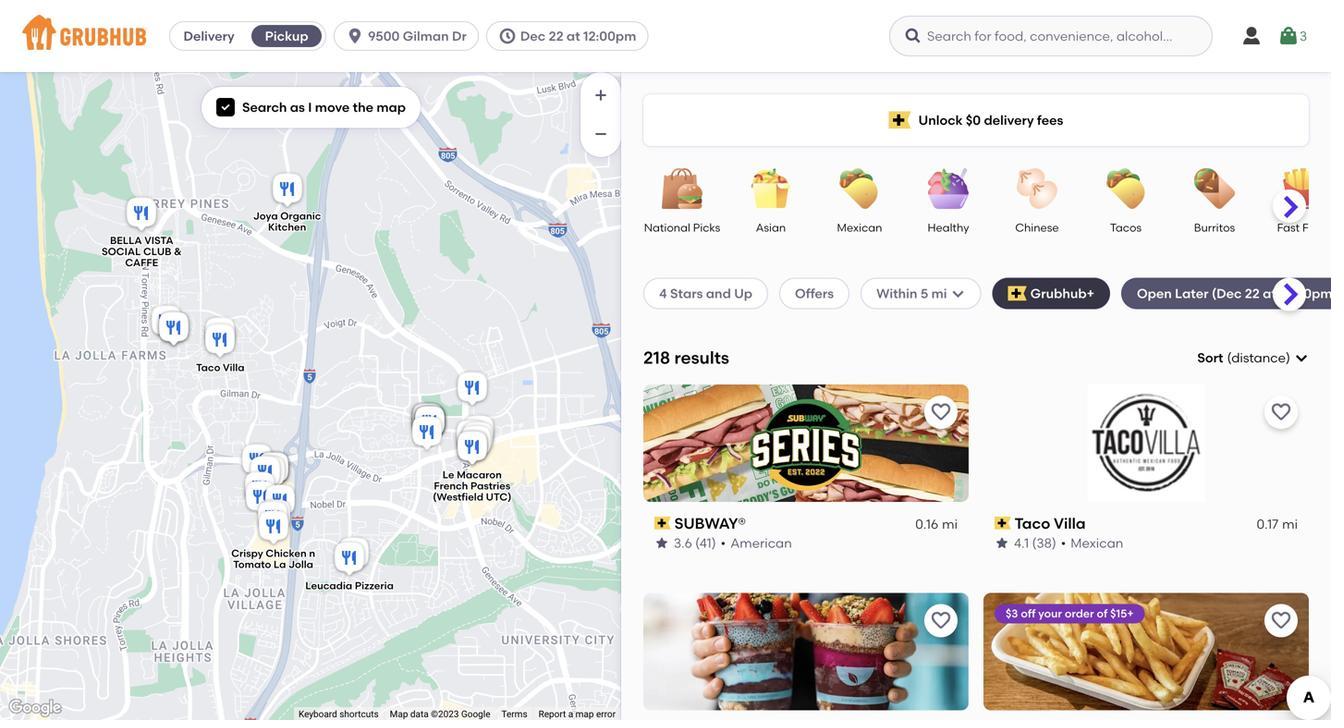 Task type: vqa. For each thing, say whether or not it's contained in the screenshot.
Villa
yes



Task type: describe. For each thing, give the bounding box(es) containing it.
9500 gilman dr
[[368, 28, 467, 44]]

the
[[353, 99, 373, 115]]

dec 22 at 12:00pm button
[[486, 21, 656, 51]]

$3 off your order of $15+
[[1006, 607, 1134, 620]]

taco villa logo image
[[1088, 384, 1205, 502]]

keyboard shortcuts button
[[299, 708, 379, 720]]

subway® logo image
[[643, 384, 969, 502]]

&
[[174, 245, 182, 258]]

kitchen
[[268, 221, 306, 234]]

0 vertical spatial map
[[377, 99, 406, 115]]

flame broiler 00003 - san diego image
[[247, 453, 284, 494]]

3.6
[[674, 535, 692, 551]]

(38)
[[1032, 535, 1056, 551]]

Search for food, convenience, alcohol... search field
[[889, 16, 1213, 56]]

map region
[[0, 0, 830, 720]]

pickup
[[265, 28, 308, 44]]

leucadia
[[305, 580, 352, 592]]

1 horizontal spatial villa
[[1054, 514, 1086, 532]]

social
[[102, 245, 141, 258]]

terms link
[[501, 709, 527, 720]]

results
[[674, 348, 729, 368]]

zzang hot dog & chicken utc image
[[454, 428, 491, 469]]

sort
[[1197, 350, 1223, 366]]

4.1
[[1014, 535, 1029, 551]]

burritos
[[1194, 221, 1235, 234]]

error
[[596, 709, 616, 720]]

grubhub plus flag logo image for grubhub+
[[1008, 286, 1027, 301]]

caffe
[[125, 256, 158, 269]]

la
[[274, 558, 286, 571]]

le
[[443, 469, 454, 481]]

svg image inside 9500 gilman dr button
[[346, 27, 364, 45]]

svg image inside "3" "button"
[[1277, 25, 1300, 47]]

villa inside map region
[[223, 361, 245, 374]]

subscription pass image for taco villa
[[995, 517, 1011, 530]]

• american
[[721, 535, 792, 551]]

chicken
[[266, 547, 307, 560]]

delivery
[[183, 28, 235, 44]]

rubicon deli (la jolla) image
[[409, 414, 446, 454]]

asian image
[[739, 168, 803, 209]]

i
[[308, 99, 312, 115]]

save this restaurant image for save this restaurant button associated with the taco villa logo
[[1270, 401, 1292, 423]]

dr
[[452, 28, 467, 44]]

sort ( distance )
[[1197, 350, 1290, 366]]

calvin's korean chicken image
[[238, 441, 275, 482]]

0.17 mi
[[1257, 516, 1298, 532]]

proceed
[[1107, 653, 1160, 669]]

chinese image
[[1005, 168, 1070, 209]]

3 button
[[1277, 19, 1307, 53]]

star icon image for subway®
[[654, 536, 669, 550]]

svg image for dec 22 at 12:00pm
[[498, 27, 517, 45]]

vista
[[144, 234, 173, 247]]

tenders & burgers by urban plates image
[[242, 478, 279, 519]]

save this restaurant button for the taco villa logo
[[1265, 395, 1298, 429]]

micheline's pita house (la jolla) image
[[409, 401, 446, 441]]

tomato
[[233, 558, 271, 571]]

$0
[[966, 112, 981, 128]]

national
[[644, 221, 690, 234]]

club
[[143, 245, 171, 258]]

(dec
[[1212, 285, 1242, 301]]

• mexican
[[1061, 535, 1123, 551]]

taco villa image
[[202, 321, 238, 362]]

pressed retail image
[[459, 419, 496, 460]]

9500 gilman dr button
[[334, 21, 486, 51]]

stars
[[670, 285, 703, 301]]

tahini logo image
[[984, 593, 1309, 711]]

data
[[410, 709, 429, 720]]

dec
[[520, 28, 546, 44]]

3.6 (41)
[[674, 535, 716, 551]]

fees
[[1037, 112, 1063, 128]]

nozomi sushi la jolla image
[[411, 403, 448, 444]]

move
[[315, 99, 350, 115]]

distance
[[1231, 350, 1286, 366]]

$3
[[1006, 607, 1018, 620]]

national picks
[[644, 221, 720, 234]]

$15+
[[1110, 607, 1134, 620]]

subway® image
[[202, 315, 238, 355]]

minus icon image
[[592, 125, 610, 143]]

burritos image
[[1182, 168, 1247, 209]]

delivery
[[984, 112, 1034, 128]]

offers
[[795, 285, 834, 301]]

©2023
[[431, 709, 459, 720]]

unlock
[[919, 112, 963, 128]]

organic
[[280, 210, 321, 222]]

ike's love & sandwiches image
[[262, 482, 299, 523]]

macaron
[[457, 469, 502, 481]]

mi for taco villa
[[1282, 516, 1298, 532]]

4.1 (38)
[[1014, 535, 1056, 551]]

beefy steve's image
[[411, 403, 448, 444]]

unlock $0 delivery fees
[[919, 112, 1063, 128]]

5
[[921, 285, 928, 301]]

google image
[[5, 696, 66, 720]]

le macaron french pastries (westfield utc)
[[433, 469, 511, 503]]

fast food
[[1277, 221, 1330, 234]]

1 vertical spatial map
[[576, 709, 594, 720]]

and
[[706, 285, 731, 301]]

terms
[[501, 709, 527, 720]]

leucadia pizzeria image
[[331, 539, 368, 580]]

n
[[309, 547, 315, 560]]

within
[[876, 285, 917, 301]]

9500
[[368, 28, 400, 44]]

american
[[730, 535, 792, 551]]



Task type: locate. For each thing, give the bounding box(es) containing it.
1 star icon image from the left
[[654, 536, 669, 550]]

star icon image left '4.1'
[[995, 536, 1009, 550]]

checkout
[[1180, 653, 1241, 669]]

report a map error link
[[539, 709, 616, 720]]

12:00pm
[[583, 28, 636, 44], [1280, 285, 1331, 301]]

your
[[1038, 607, 1062, 620]]

mi
[[931, 285, 947, 301], [942, 516, 958, 532], [1282, 516, 1298, 532]]

0 horizontal spatial star icon image
[[654, 536, 669, 550]]

blue bowl superfoods image
[[155, 309, 192, 350]]

1 vertical spatial mexican
[[1071, 535, 1123, 551]]

jolla
[[288, 558, 313, 571]]

national picks image
[[650, 168, 715, 209]]

1 vertical spatial svg image
[[220, 102, 231, 113]]

taco villa inside map region
[[196, 361, 245, 374]]

mexican right (38)
[[1071, 535, 1123, 551]]

villa
[[223, 361, 245, 374], [1054, 514, 1086, 532]]

subscription pass image left subway®
[[654, 517, 671, 530]]

0 horizontal spatial mexican
[[837, 221, 882, 234]]

save this restaurant image for subway® logo save this restaurant button
[[930, 401, 952, 423]]

1 horizontal spatial taco villa
[[1015, 514, 1086, 532]]

0 vertical spatial 12:00pm
[[583, 28, 636, 44]]

healthy image
[[916, 168, 981, 209]]

chipotle image
[[257, 497, 294, 538]]

joya organic kitchen bella vista social club & caffe
[[102, 210, 321, 269]]

save this restaurant image
[[930, 401, 952, 423], [1270, 401, 1292, 423], [930, 610, 952, 632], [1270, 610, 1292, 632]]

12:00pm up plus icon
[[583, 28, 636, 44]]

taco inside map region
[[196, 361, 220, 374]]

218
[[643, 348, 670, 368]]

subscription pass image
[[654, 517, 671, 530], [995, 517, 1011, 530]]

rubio's coastal grill image
[[255, 450, 292, 490]]

fast
[[1277, 221, 1300, 234]]

svg image
[[1241, 25, 1263, 47], [1277, 25, 1300, 47], [346, 27, 364, 45], [904, 27, 923, 45], [951, 286, 966, 301], [1294, 351, 1309, 365]]

2 star icon image from the left
[[995, 536, 1009, 550]]

1 vertical spatial taco villa
[[1015, 514, 1086, 532]]

main navigation navigation
[[0, 0, 1331, 72]]

delivery button
[[170, 21, 248, 51]]

mexican image
[[827, 168, 892, 209]]

star icon image
[[654, 536, 669, 550], [995, 536, 1009, 550]]

spitfire tacos image
[[410, 401, 446, 441]]

subway®
[[675, 514, 746, 532]]

0 horizontal spatial taco villa
[[196, 361, 245, 374]]

mi right 0.17
[[1282, 516, 1298, 532]]

1 horizontal spatial mexican
[[1071, 535, 1123, 551]]

svg image left dec
[[498, 27, 517, 45]]

taco down subway® icon
[[196, 361, 220, 374]]

0.16 mi
[[915, 516, 958, 532]]

keyboard shortcuts
[[299, 709, 379, 720]]

1 horizontal spatial grubhub plus flag logo image
[[1008, 286, 1027, 301]]

svg image
[[498, 27, 517, 45], [220, 102, 231, 113]]

chinese
[[1015, 221, 1059, 234]]

chickie tendies image
[[411, 403, 448, 444]]

1 horizontal spatial 22
[[1245, 285, 1260, 301]]

3
[[1300, 28, 1307, 44]]

at right dec
[[567, 28, 580, 44]]

crispy
[[231, 547, 263, 560]]

1 horizontal spatial star icon image
[[995, 536, 1009, 550]]

1 horizontal spatial subscription pass image
[[995, 517, 1011, 530]]

order
[[1065, 607, 1094, 620]]

google
[[461, 709, 490, 720]]

2 subscription pass image from the left
[[995, 517, 1011, 530]]

joya
[[253, 210, 278, 222]]

1 vertical spatial grubhub plus flag logo image
[[1008, 286, 1027, 301]]

utc liquor image
[[411, 403, 448, 444]]

l&l hawaiian barbecue image
[[409, 401, 446, 441]]

1 • from the left
[[721, 535, 726, 551]]

blue bowl superfoods logo image
[[643, 593, 969, 711]]

taco villa up (38)
[[1015, 514, 1086, 532]]

the pizza taproom image
[[254, 499, 291, 539]]

svg image inside the dec 22 at 12:00pm button
[[498, 27, 517, 45]]

grubhub plus flag logo image left unlock
[[889, 111, 911, 129]]

• for taco villa
[[1061, 535, 1066, 551]]

crispy chicken n tomato la jolla leucadia pizzeria
[[231, 547, 394, 592]]

218 results
[[643, 348, 729, 368]]

tapioca express (not ucsd campus) image
[[336, 535, 373, 575]]

gilman
[[403, 28, 449, 44]]

taco up 4.1 (38)
[[1015, 514, 1050, 532]]

tacos image
[[1094, 168, 1158, 209]]

pastries
[[471, 480, 510, 492]]

•
[[721, 535, 726, 551], [1061, 535, 1066, 551]]

map right a
[[576, 709, 594, 720]]

at right "(dec"
[[1263, 285, 1276, 301]]

joya organic kitchen image
[[269, 171, 306, 211]]

save this restaurant button for subway® logo
[[924, 395, 958, 429]]

0 horizontal spatial •
[[721, 535, 726, 551]]

mexican down "mexican" image
[[837, 221, 882, 234]]

0 horizontal spatial at
[[567, 28, 580, 44]]

off
[[1021, 607, 1036, 620]]

true food kitchen image
[[453, 417, 490, 458]]

mi right 5
[[931, 285, 947, 301]]

0 horizontal spatial 12:00pm
[[583, 28, 636, 44]]

bj's restaurant & brewhouse image
[[241, 469, 278, 510]]

tacos
[[1110, 221, 1142, 234]]

0 horizontal spatial grubhub plus flag logo image
[[889, 111, 911, 129]]

within 5 mi
[[876, 285, 947, 301]]

report
[[539, 709, 566, 720]]

proceed to checkout button
[[1050, 644, 1298, 678]]

1 horizontal spatial 12:00pm
[[1280, 285, 1331, 301]]

green light cafe and deli image
[[454, 369, 491, 410]]

0 vertical spatial 22
[[549, 28, 563, 44]]

none field containing sort
[[1197, 349, 1309, 367]]

0 vertical spatial mexican
[[837, 221, 882, 234]]

grubhub+
[[1030, 285, 1094, 301]]

svg image for search as i move the map
[[220, 102, 231, 113]]

1 vertical spatial at
[[1263, 285, 1276, 301]]

sweetfin image
[[460, 413, 497, 453]]

1 vertical spatial taco
[[1015, 514, 1050, 532]]

open
[[1137, 285, 1172, 301]]

0.16
[[915, 516, 938, 532]]

taco villa down subway® icon
[[196, 361, 245, 374]]

villa down subway® icon
[[223, 361, 245, 374]]

grubhub plus flag logo image left grubhub+
[[1008, 286, 1027, 301]]

shortcuts
[[339, 709, 379, 720]]

• right (41)
[[721, 535, 726, 551]]

star icon image for taco villa
[[995, 536, 1009, 550]]

0 horizontal spatial taco
[[196, 361, 220, 374]]

1 horizontal spatial map
[[576, 709, 594, 720]]

1 horizontal spatial taco
[[1015, 514, 1050, 532]]

later
[[1175, 285, 1209, 301]]

report a map error
[[539, 709, 616, 720]]

None field
[[1197, 349, 1309, 367]]

asian
[[756, 221, 786, 234]]

the melt - la jolla village image
[[255, 450, 292, 490]]

open later (dec 22 at 12:00pm
[[1137, 285, 1331, 301]]

tahini image
[[155, 309, 192, 350]]

grubhub plus flag logo image for unlock $0 delivery fees
[[889, 111, 911, 129]]

1 horizontal spatial at
[[1263, 285, 1276, 301]]

(westfield
[[433, 491, 483, 503]]

0 vertical spatial grubhub plus flag logo image
[[889, 111, 911, 129]]

0 vertical spatial villa
[[223, 361, 245, 374]]

food
[[1302, 221, 1330, 234]]

bella vista social club & caffe image
[[123, 195, 160, 235]]

mi right 0.16
[[942, 516, 958, 532]]

save this restaurant image for save this restaurant button related to blue bowl superfoods logo
[[930, 610, 952, 632]]

1 vertical spatial villa
[[1054, 514, 1086, 532]]

healthy
[[928, 221, 969, 234]]

12:00pm inside button
[[583, 28, 636, 44]]

0 horizontal spatial villa
[[223, 361, 245, 374]]

mi for subway®
[[942, 516, 958, 532]]

star icon image left 3.6 at the right bottom of the page
[[654, 536, 669, 550]]

fast food image
[[1271, 168, 1331, 209]]

mexican
[[837, 221, 882, 234], [1071, 535, 1123, 551]]

4 stars and up
[[659, 285, 752, 301]]

utc)
[[486, 491, 511, 503]]

up
[[734, 285, 752, 301]]

map right the
[[377, 99, 406, 115]]

0 horizontal spatial svg image
[[220, 102, 231, 113]]

(41)
[[695, 535, 716, 551]]

0 vertical spatial taco villa
[[196, 361, 245, 374]]

0 vertical spatial at
[[567, 28, 580, 44]]

map data ©2023 google
[[390, 709, 490, 720]]

map
[[377, 99, 406, 115], [576, 709, 594, 720]]

as
[[290, 99, 305, 115]]

22 inside button
[[549, 28, 563, 44]]

dec 22 at 12:00pm
[[520, 28, 636, 44]]

1 subscription pass image from the left
[[654, 517, 671, 530]]

pickup button
[[248, 21, 325, 51]]

1 horizontal spatial svg image
[[498, 27, 517, 45]]

• right (38)
[[1061, 535, 1066, 551]]

taco villa
[[196, 361, 245, 374], [1015, 514, 1086, 532]]

save this restaurant button for blue bowl superfoods logo
[[924, 604, 958, 638]]

2 • from the left
[[1061, 535, 1066, 551]]

pizzeria
[[355, 580, 394, 592]]

grubhub plus flag logo image
[[889, 111, 911, 129], [1008, 286, 1027, 301]]

0 vertical spatial taco
[[196, 361, 220, 374]]

0 horizontal spatial map
[[377, 99, 406, 115]]

(
[[1227, 350, 1231, 366]]

crispy chicken n tomato la jolla image
[[255, 508, 292, 549]]

0 horizontal spatial 22
[[549, 28, 563, 44]]

to
[[1163, 653, 1176, 669]]

villa up • mexican
[[1054, 514, 1086, 532]]

1 vertical spatial 12:00pm
[[1280, 285, 1331, 301]]

0 vertical spatial svg image
[[498, 27, 517, 45]]

plant power fast food - ucsd image
[[148, 303, 185, 343]]

plus icon image
[[592, 86, 610, 104]]

french
[[434, 480, 468, 492]]

at inside button
[[567, 28, 580, 44]]

• for subway®
[[721, 535, 726, 551]]

subscription pass image for subway®
[[654, 517, 671, 530]]

picks
[[693, 221, 720, 234]]

bella
[[110, 234, 142, 247]]

le macaron french pastries (westfield utc) image
[[454, 428, 491, 469]]

nekter juice bar image
[[251, 453, 288, 494]]

svg image left search
[[220, 102, 231, 113]]

22 right "(dec"
[[1245, 285, 1260, 301]]

save this restaurant button
[[924, 395, 958, 429], [1265, 395, 1298, 429], [924, 604, 958, 638], [1265, 604, 1298, 638]]

sprinkles image
[[255, 450, 292, 490]]

a
[[568, 709, 573, 720]]

sip fresh utc image
[[458, 423, 495, 464]]

0 horizontal spatial subscription pass image
[[654, 517, 671, 530]]

search as i move the map
[[242, 99, 406, 115]]

search
[[242, 99, 287, 115]]

22 right dec
[[549, 28, 563, 44]]

1 horizontal spatial •
[[1061, 535, 1066, 551]]

1 vertical spatial 22
[[1245, 285, 1260, 301]]

subscription pass image right 0.16 mi
[[995, 517, 1011, 530]]

12:00pm down fast food
[[1280, 285, 1331, 301]]



